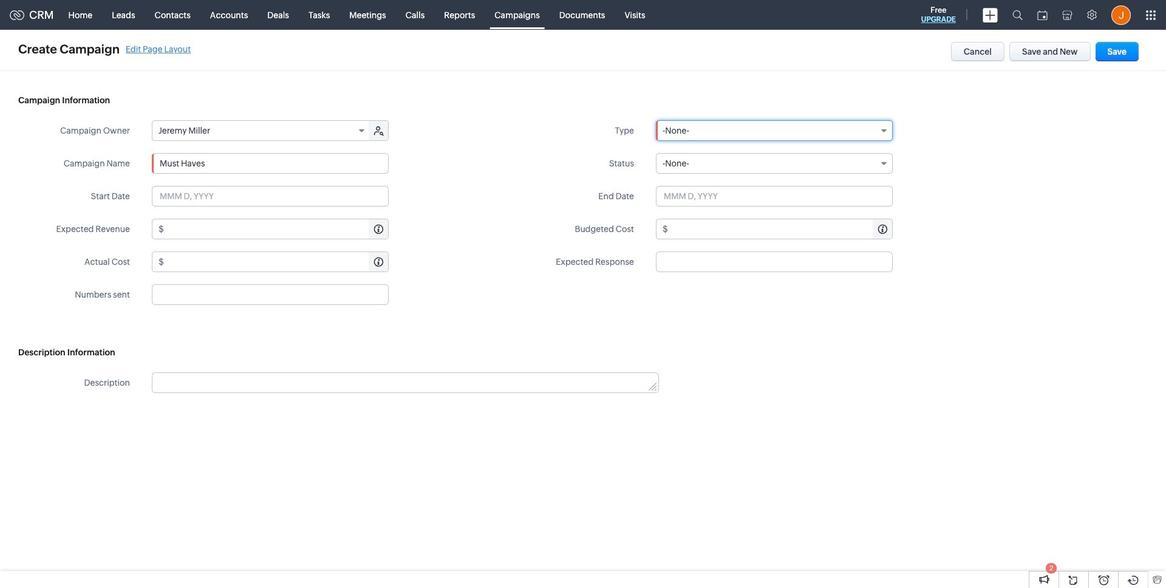 Task type: describe. For each thing, give the bounding box(es) containing it.
calendar image
[[1038, 10, 1048, 20]]

create menu element
[[976, 0, 1006, 29]]

search element
[[1006, 0, 1030, 30]]

MMM D, YYYY text field
[[152, 186, 389, 207]]



Task type: vqa. For each thing, say whether or not it's contained in the screenshot.
SIZE field
no



Task type: locate. For each thing, give the bounding box(es) containing it.
None field
[[656, 120, 893, 141], [153, 121, 370, 140], [656, 153, 893, 174], [656, 120, 893, 141], [153, 121, 370, 140], [656, 153, 893, 174]]

None text field
[[656, 252, 893, 272], [166, 252, 388, 272], [152, 284, 389, 305], [153, 373, 659, 392], [656, 252, 893, 272], [166, 252, 388, 272], [152, 284, 389, 305], [153, 373, 659, 392]]

MMM D, YYYY text field
[[656, 186, 893, 207]]

None text field
[[152, 153, 389, 174], [166, 219, 388, 239], [670, 219, 893, 239], [152, 153, 389, 174], [166, 219, 388, 239], [670, 219, 893, 239]]

profile image
[[1112, 5, 1131, 25]]

create menu image
[[983, 8, 998, 22]]

profile element
[[1105, 0, 1139, 29]]

search image
[[1013, 10, 1023, 20]]

logo image
[[10, 10, 24, 20]]



